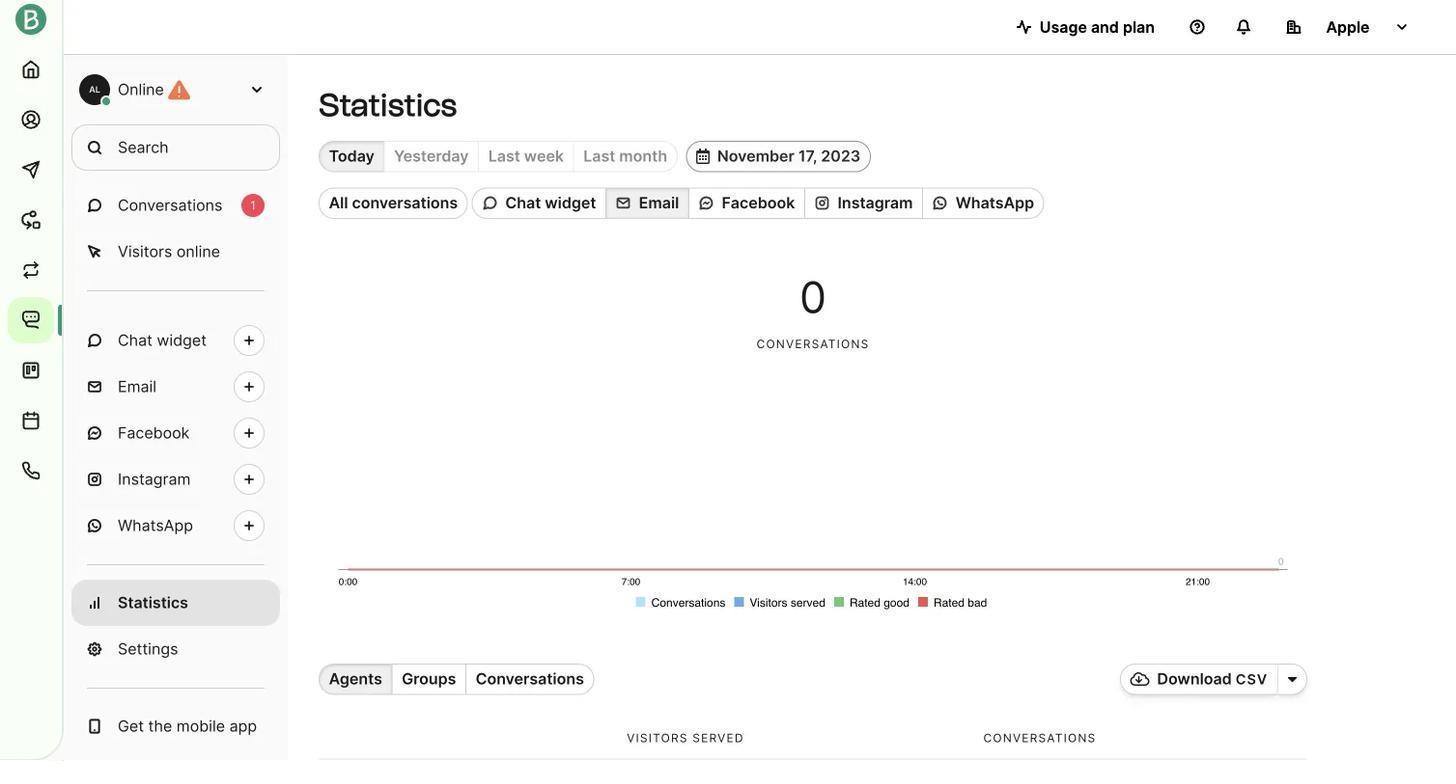 Task type: vqa. For each thing, say whether or not it's contained in the screenshot.
visitors served
yes



Task type: describe. For each thing, give the bounding box(es) containing it.
and
[[1091, 17, 1119, 36]]

2023
[[821, 147, 861, 166]]

chat widget inside 'link'
[[118, 331, 207, 350]]

november 17, 2023 button
[[686, 141, 871, 172]]

agents button
[[319, 664, 392, 696]]

0 horizontal spatial facebook
[[118, 424, 190, 443]]

whatsapp button
[[922, 188, 1044, 219]]

download
[[1157, 670, 1232, 689]]

usage and plan
[[1040, 17, 1155, 36]]

1
[[250, 198, 256, 212]]

apple
[[1326, 17, 1370, 36]]

facebook button
[[688, 188, 804, 219]]

november 17, 2023
[[717, 147, 861, 166]]

get
[[118, 717, 144, 736]]

visitors for visitors served
[[627, 732, 688, 746]]

email button
[[605, 188, 688, 219]]

today button
[[319, 141, 384, 172]]

statistics link
[[71, 580, 280, 627]]

conversations inside button
[[352, 194, 458, 213]]

mobile
[[176, 717, 225, 736]]

widget inside 'link'
[[157, 331, 207, 350]]

search link
[[71, 125, 280, 171]]

0
[[799, 271, 826, 324]]

widget inside button
[[545, 194, 596, 213]]

1 vertical spatial instagram
[[118, 470, 191, 489]]

2 vertical spatial conversations
[[983, 732, 1096, 746]]

settings link
[[71, 627, 280, 673]]

groups button
[[392, 664, 465, 696]]

email inside 'link'
[[118, 378, 157, 396]]

0 vertical spatial conversations
[[118, 196, 222, 215]]

app
[[229, 717, 257, 736]]

instagram link
[[71, 457, 280, 503]]

visitors served
[[627, 732, 744, 746]]

facebook link
[[71, 410, 280, 457]]

visitors for visitors online
[[118, 242, 172, 261]]

chat inside button
[[505, 194, 541, 213]]

get the mobile app
[[118, 717, 257, 736]]

online
[[118, 80, 164, 99]]

chat inside 'link'
[[118, 331, 152, 350]]

chat widget inside button
[[505, 194, 596, 213]]

get the mobile app link
[[71, 704, 280, 750]]

search
[[118, 138, 169, 157]]



Task type: locate. For each thing, give the bounding box(es) containing it.
all conversations button
[[319, 188, 468, 219]]

1 vertical spatial visitors
[[627, 732, 688, 746]]

1 vertical spatial chat widget
[[118, 331, 207, 350]]

0 horizontal spatial chat
[[118, 331, 152, 350]]

chat widget up email 'link'
[[118, 331, 207, 350]]

widget left email button
[[545, 194, 596, 213]]

1 vertical spatial conversations
[[476, 670, 584, 689]]

conversations
[[352, 194, 458, 213], [757, 337, 869, 351]]

whatsapp
[[956, 194, 1034, 213], [118, 517, 193, 535]]

1 horizontal spatial conversations
[[757, 337, 869, 351]]

settings
[[118, 640, 178, 659]]

1 vertical spatial facebook
[[118, 424, 190, 443]]

0 horizontal spatial instagram
[[118, 470, 191, 489]]

1 horizontal spatial facebook
[[722, 194, 795, 213]]

email left facebook button
[[639, 194, 679, 213]]

whatsapp link
[[71, 503, 280, 549]]

0 vertical spatial chat widget
[[505, 194, 596, 213]]

0 horizontal spatial email
[[118, 378, 157, 396]]

instagram down the facebook link at the left
[[118, 470, 191, 489]]

all
[[329, 194, 348, 213]]

1 vertical spatial whatsapp
[[118, 517, 193, 535]]

all conversations
[[329, 194, 458, 213]]

0 vertical spatial visitors
[[118, 242, 172, 261]]

usage and plan button
[[1001, 8, 1170, 46]]

online
[[177, 242, 220, 261]]

1 horizontal spatial email
[[639, 194, 679, 213]]

apple button
[[1271, 8, 1425, 46]]

conversations right "all"
[[352, 194, 458, 213]]

conversations button
[[465, 664, 594, 696]]

csv
[[1236, 672, 1268, 689]]

chat widget link
[[71, 318, 280, 364]]

0 vertical spatial widget
[[545, 194, 596, 213]]

served
[[693, 732, 744, 746]]

1 horizontal spatial statistics
[[319, 86, 457, 124]]

whatsapp inside button
[[956, 194, 1034, 213]]

statistics up today
[[319, 86, 457, 124]]

facebook down email 'link'
[[118, 424, 190, 443]]

instagram button
[[804, 188, 922, 219]]

1 horizontal spatial chat widget
[[505, 194, 596, 213]]

1 horizontal spatial visitors
[[627, 732, 688, 746]]

1 vertical spatial email
[[118, 378, 157, 396]]

chat widget button
[[472, 188, 605, 219]]

conversations down 0
[[757, 337, 869, 351]]

statistics inside statistics link
[[118, 594, 188, 613]]

1 horizontal spatial whatsapp
[[956, 194, 1034, 213]]

0 horizontal spatial whatsapp
[[118, 517, 193, 535]]

november
[[717, 147, 795, 166]]

statistics up settings
[[118, 594, 188, 613]]

17,
[[798, 147, 817, 166]]

solo image
[[1287, 672, 1297, 688]]

facebook
[[722, 194, 795, 213], [118, 424, 190, 443]]

instagram inside button
[[838, 194, 913, 213]]

0 horizontal spatial conversations
[[352, 194, 458, 213]]

1 vertical spatial statistics
[[118, 594, 188, 613]]

0 vertical spatial email
[[639, 194, 679, 213]]

usage
[[1040, 17, 1087, 36]]

widget
[[545, 194, 596, 213], [157, 331, 207, 350]]

0 horizontal spatial conversations
[[118, 196, 222, 215]]

email down chat widget 'link'
[[118, 378, 157, 396]]

0 horizontal spatial statistics
[[118, 594, 188, 613]]

facebook down november
[[722, 194, 795, 213]]

1 vertical spatial widget
[[157, 331, 207, 350]]

groups
[[402, 670, 456, 689]]

al
[[89, 84, 100, 95]]

0 horizontal spatial visitors
[[118, 242, 172, 261]]

button
[[319, 760, 1307, 762]]

instagram
[[838, 194, 913, 213], [118, 470, 191, 489]]

chat widget left email button
[[505, 194, 596, 213]]

0 vertical spatial conversations
[[352, 194, 458, 213]]

0 vertical spatial facebook
[[722, 194, 795, 213]]

0 vertical spatial whatsapp
[[956, 194, 1034, 213]]

chat widget
[[505, 194, 596, 213], [118, 331, 207, 350]]

conversations inside button
[[476, 670, 584, 689]]

statistics
[[319, 86, 457, 124], [118, 594, 188, 613]]

1 vertical spatial conversations
[[757, 337, 869, 351]]

visitors online
[[118, 242, 220, 261]]

1 horizontal spatial instagram
[[838, 194, 913, 213]]

0 horizontal spatial chat widget
[[118, 331, 207, 350]]

conversations
[[118, 196, 222, 215], [476, 670, 584, 689], [983, 732, 1096, 746]]

1 horizontal spatial chat
[[505, 194, 541, 213]]

1 vertical spatial chat
[[118, 331, 152, 350]]

today
[[329, 147, 374, 166]]

visitors
[[118, 242, 172, 261], [627, 732, 688, 746]]

download csv
[[1157, 670, 1268, 689]]

widget up email 'link'
[[157, 331, 207, 350]]

agents
[[329, 670, 382, 689]]

2 horizontal spatial conversations
[[983, 732, 1096, 746]]

1 horizontal spatial widget
[[545, 194, 596, 213]]

facebook inside button
[[722, 194, 795, 213]]

0 horizontal spatial widget
[[157, 331, 207, 350]]

email
[[639, 194, 679, 213], [118, 378, 157, 396]]

visitors left online
[[118, 242, 172, 261]]

0 vertical spatial statistics
[[319, 86, 457, 124]]

plan
[[1123, 17, 1155, 36]]

the
[[148, 717, 172, 736]]

chat
[[505, 194, 541, 213], [118, 331, 152, 350]]

email inside button
[[639, 194, 679, 213]]

instagram down 2023
[[838, 194, 913, 213]]

1 horizontal spatial conversations
[[476, 670, 584, 689]]

0 vertical spatial instagram
[[838, 194, 913, 213]]

email link
[[71, 364, 280, 410]]

0 vertical spatial chat
[[505, 194, 541, 213]]

visitors online link
[[71, 229, 280, 275]]

visitors left served
[[627, 732, 688, 746]]



